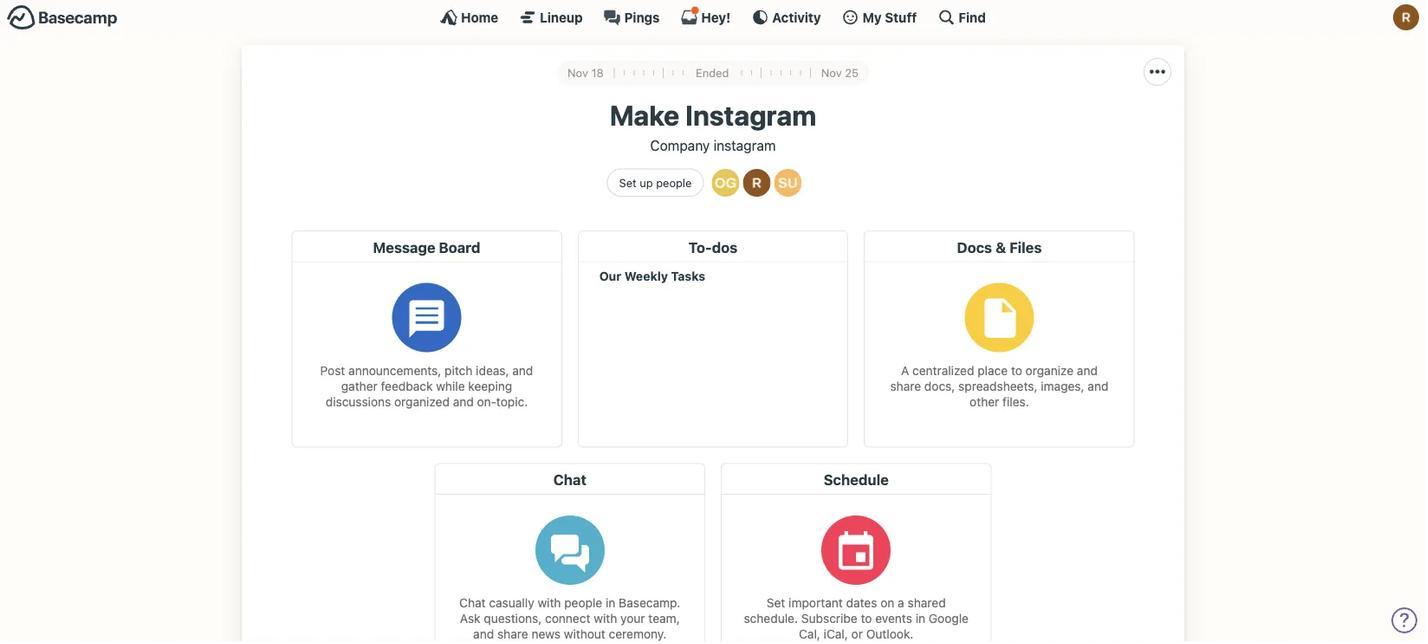 Task type: describe. For each thing, give the bounding box(es) containing it.
my stuff
[[863, 10, 917, 25]]

nov 18
[[567, 66, 604, 79]]

lineup link
[[519, 9, 583, 26]]

my
[[863, 10, 882, 25]]

find button
[[938, 9, 986, 26]]

home
[[461, 10, 498, 25]]

ended
[[696, 66, 729, 79]]

ruby image
[[743, 169, 771, 197]]

ruby image
[[1393, 4, 1419, 30]]

home link
[[440, 9, 498, 26]]

find
[[959, 10, 986, 25]]

hey! button
[[680, 6, 731, 26]]

people on this project element
[[707, 156, 819, 210]]

hey!
[[701, 10, 731, 25]]

switch accounts image
[[7, 4, 118, 31]]

pings button
[[604, 9, 660, 26]]

nov 25
[[821, 66, 859, 79]]

18
[[591, 66, 604, 79]]



Task type: vqa. For each thing, say whether or not it's contained in the screenshot.
Ended
yes



Task type: locate. For each thing, give the bounding box(es) containing it.
make instagram company instagram
[[610, 98, 816, 154]]

make
[[610, 98, 680, 131]]

stuff
[[885, 10, 917, 25]]

my stuff button
[[842, 9, 917, 26]]

1 horizontal spatial nov
[[821, 66, 842, 79]]

lineup
[[540, 10, 583, 25]]

0 horizontal spatial nov
[[567, 66, 588, 79]]

people
[[656, 176, 692, 189]]

1 nov from the left
[[567, 66, 588, 79]]

set
[[619, 176, 637, 189]]

nov left the 25
[[821, 66, 842, 79]]

2 nov from the left
[[821, 66, 842, 79]]

up
[[640, 176, 653, 189]]

nov for nov 25
[[821, 66, 842, 79]]

25
[[845, 66, 859, 79]]

nov left 18
[[567, 66, 588, 79]]

instagram
[[685, 98, 816, 131]]

pings
[[624, 10, 660, 25]]

activity link
[[751, 9, 821, 26]]

set up people link
[[607, 169, 704, 197]]

set up people
[[619, 176, 692, 189]]

nov for nov 18
[[567, 66, 588, 79]]

activity
[[772, 10, 821, 25]]

orlando gary image
[[712, 169, 739, 197]]

company
[[650, 137, 710, 154]]

nov
[[567, 66, 588, 79], [821, 66, 842, 79]]

instagram
[[714, 137, 776, 154]]

sunny upside image
[[774, 169, 802, 197]]

main element
[[0, 0, 1426, 34]]



